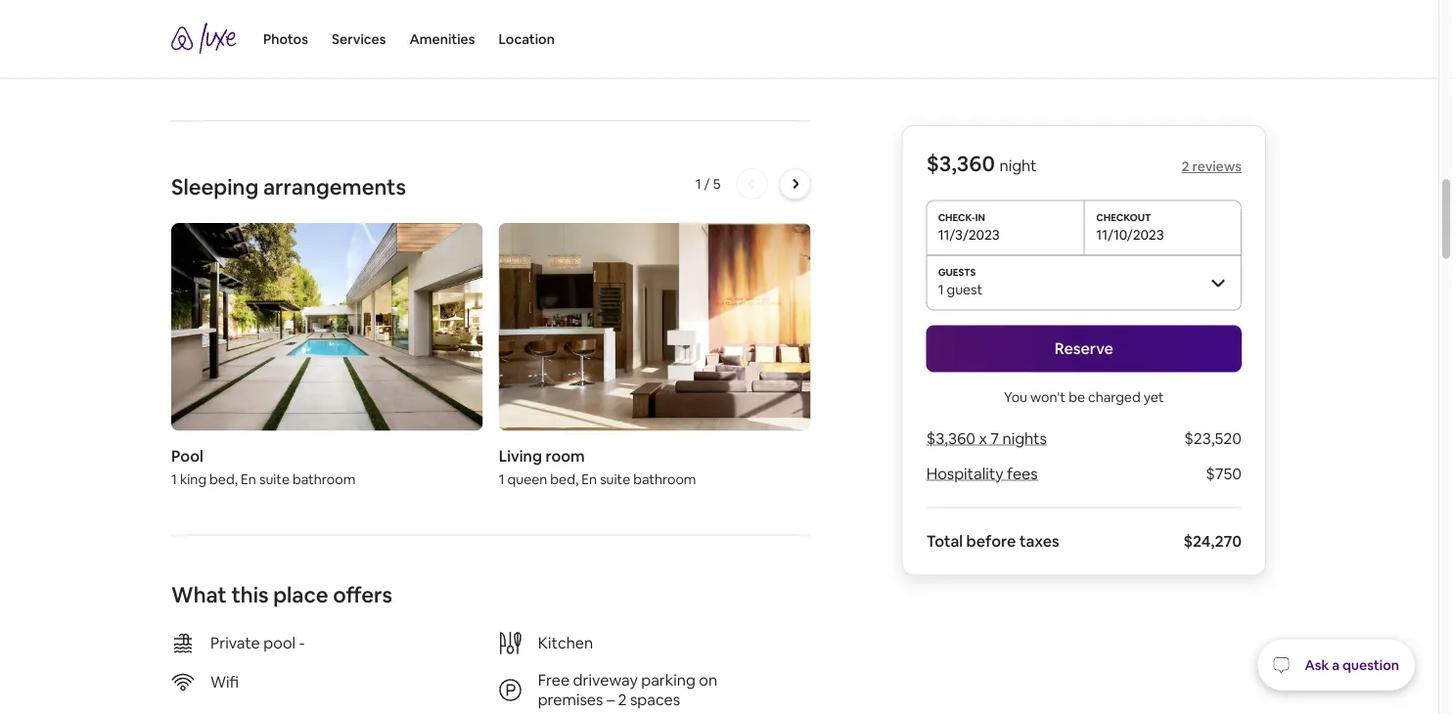 Task type: describe. For each thing, give the bounding box(es) containing it.
0 vertical spatial 2
[[1182, 158, 1190, 175]]

charged
[[1088, 388, 1141, 406]]

this
[[231, 581, 269, 609]]

nights
[[1003, 429, 1047, 449]]

$24,270
[[1184, 531, 1242, 552]]

free
[[538, 670, 570, 691]]

$750
[[1206, 464, 1242, 484]]

yet
[[1144, 388, 1164, 406]]

x
[[979, 429, 987, 449]]

1 left the /
[[696, 175, 701, 193]]

1 inside pool 1 king bed, en suite bathroom
[[171, 470, 177, 488]]

1 inside dropdown button
[[938, 280, 944, 298]]

queen
[[508, 470, 547, 488]]

/
[[704, 175, 710, 193]]

sleeping
[[171, 173, 259, 201]]

what
[[171, 581, 227, 609]]

all
[[238, 40, 255, 60]]

free driveway parking on premises – 2 spaces
[[538, 670, 718, 710]]

show all photos
[[195, 40, 310, 60]]

driveway
[[573, 670, 638, 691]]

show all photos button
[[171, 26, 334, 73]]

on
[[699, 670, 718, 691]]

reviews
[[1193, 158, 1242, 175]]

location button
[[499, 0, 555, 78]]

total
[[927, 531, 963, 552]]

night
[[1000, 156, 1037, 176]]

arrangements
[[263, 173, 406, 201]]

2 reviews button
[[1182, 158, 1242, 175]]

$3,360 for $3,360 night
[[927, 150, 995, 178]]

$3,360 for $3,360 x 7 nights
[[927, 429, 976, 449]]

2 inside the free driveway parking on premises – 2 spaces
[[618, 690, 627, 710]]

services
[[332, 30, 386, 48]]

ask a question button
[[1258, 640, 1415, 691]]

1 guest button
[[927, 255, 1242, 310]]

suite inside living room 1 queen bed, en suite bathroom
[[600, 470, 631, 488]]

premises
[[538, 690, 603, 710]]

2 reviews
[[1182, 158, 1242, 175]]

guest
[[947, 280, 983, 298]]

show
[[195, 40, 235, 60]]

private
[[210, 633, 260, 653]]

bed, inside pool 1 king bed, en suite bathroom
[[210, 470, 238, 488]]

1 inside living room 1 queen bed, en suite bathroom
[[499, 470, 505, 488]]

$3,360 x 7 nights
[[927, 429, 1047, 449]]

reserve button
[[927, 325, 1242, 372]]

sleeping arrangements
[[171, 173, 406, 201]]

private pool -
[[210, 633, 305, 653]]

7
[[991, 429, 999, 449]]



Task type: vqa. For each thing, say whether or not it's contained in the screenshot.
Free
yes



Task type: locate. For each thing, give the bounding box(es) containing it.
1 vertical spatial $3,360
[[927, 429, 976, 449]]

reserve
[[1055, 339, 1114, 359]]

offers
[[333, 581, 393, 609]]

1 guest
[[938, 280, 983, 298]]

bed, inside living room 1 queen bed, en suite bathroom
[[550, 470, 579, 488]]

a
[[1332, 657, 1340, 674]]

5
[[713, 175, 721, 193]]

$3,360 x 7 nights button
[[927, 429, 1047, 449]]

hospitality fees button
[[927, 464, 1038, 484]]

1 horizontal spatial bed,
[[550, 470, 579, 488]]

0 horizontal spatial en
[[241, 470, 256, 488]]

location
[[499, 30, 555, 48]]

you
[[1004, 388, 1028, 406]]

place
[[273, 581, 328, 609]]

2 right –
[[618, 690, 627, 710]]

2 left reviews
[[1182, 158, 1190, 175]]

bathroom inside pool 1 king bed, en suite bathroom
[[293, 470, 356, 488]]

before
[[967, 531, 1016, 552]]

living room 1 queen bed, en suite bathroom
[[499, 446, 696, 488]]

en inside living room 1 queen bed, en suite bathroom
[[582, 470, 597, 488]]

1 horizontal spatial en
[[582, 470, 597, 488]]

2 bathroom from the left
[[634, 470, 696, 488]]

$3,360 left x
[[927, 429, 976, 449]]

hospitality fees
[[927, 464, 1038, 484]]

0 horizontal spatial suite
[[259, 470, 290, 488]]

$3,360 night
[[927, 150, 1037, 178]]

parking
[[641, 670, 696, 691]]

2 bed, from the left
[[550, 470, 579, 488]]

bed, down room
[[550, 470, 579, 488]]

taxes
[[1020, 531, 1060, 552]]

services button
[[332, 0, 386, 78]]

1 horizontal spatial 2
[[1182, 158, 1190, 175]]

2 $3,360 from the top
[[927, 429, 976, 449]]

photos
[[258, 40, 310, 60]]

en right king
[[241, 470, 256, 488]]

2
[[1182, 158, 1190, 175], [618, 690, 627, 710]]

bed, right king
[[210, 470, 238, 488]]

bed,
[[210, 470, 238, 488], [550, 470, 579, 488]]

en down room
[[582, 470, 597, 488]]

amenities
[[410, 30, 475, 48]]

$23,520
[[1185, 429, 1242, 449]]

suite
[[259, 470, 290, 488], [600, 470, 631, 488]]

living
[[499, 446, 542, 466]]

living room image
[[499, 223, 811, 431], [499, 223, 811, 431]]

ask
[[1305, 657, 1330, 674]]

photos
[[263, 30, 308, 48]]

be
[[1069, 388, 1085, 406]]

suite right queen
[[600, 470, 631, 488]]

amenities button
[[410, 0, 475, 78]]

pool 1 king bed, en suite bathroom
[[171, 446, 356, 488]]

bathroom
[[293, 470, 356, 488], [634, 470, 696, 488]]

1 horizontal spatial bathroom
[[634, 470, 696, 488]]

spaces
[[630, 690, 680, 710]]

en
[[241, 470, 256, 488], [582, 470, 597, 488]]

$3,360 left night
[[927, 150, 995, 178]]

pool image
[[171, 223, 483, 431], [171, 223, 483, 431]]

hospitality
[[927, 464, 1004, 484]]

1 left king
[[171, 470, 177, 488]]

$3,360
[[927, 150, 995, 178], [927, 429, 976, 449]]

wifi
[[210, 672, 239, 692]]

pool
[[171, 446, 203, 466]]

1 horizontal spatial suite
[[600, 470, 631, 488]]

1 left queen
[[499, 470, 505, 488]]

2 suite from the left
[[600, 470, 631, 488]]

2 en from the left
[[582, 470, 597, 488]]

–
[[607, 690, 615, 710]]

1 en from the left
[[241, 470, 256, 488]]

sleeping arrangements region
[[163, 168, 819, 496]]

11/3/2023
[[938, 226, 1000, 243]]

kitchen
[[538, 633, 593, 653]]

won't
[[1031, 388, 1066, 406]]

1 vertical spatial 2
[[618, 690, 627, 710]]

suite inside pool 1 king bed, en suite bathroom
[[259, 470, 290, 488]]

room
[[546, 446, 585, 466]]

airbnb luxe image
[[171, 22, 240, 54]]

ask a question
[[1305, 657, 1400, 674]]

1 bathroom from the left
[[293, 470, 356, 488]]

-
[[299, 633, 305, 653]]

1
[[696, 175, 701, 193], [938, 280, 944, 298], [171, 470, 177, 488], [499, 470, 505, 488]]

1 / 5
[[696, 175, 721, 193]]

11/10/2023
[[1097, 226, 1164, 243]]

fees
[[1007, 464, 1038, 484]]

pool
[[263, 633, 296, 653]]

total before taxes
[[927, 531, 1060, 552]]

0 horizontal spatial bed,
[[210, 470, 238, 488]]

0 horizontal spatial bathroom
[[293, 470, 356, 488]]

photos button
[[263, 0, 308, 78]]

1 suite from the left
[[259, 470, 290, 488]]

question
[[1343, 657, 1400, 674]]

you won't be charged yet
[[1004, 388, 1164, 406]]

bathroom inside living room 1 queen bed, en suite bathroom
[[634, 470, 696, 488]]

0 vertical spatial $3,360
[[927, 150, 995, 178]]

what this place offers
[[171, 581, 393, 609]]

0 horizontal spatial 2
[[618, 690, 627, 710]]

1 $3,360 from the top
[[927, 150, 995, 178]]

1 bed, from the left
[[210, 470, 238, 488]]

king
[[180, 470, 207, 488]]

suite right king
[[259, 470, 290, 488]]

1 left guest on the top
[[938, 280, 944, 298]]

en inside pool 1 king bed, en suite bathroom
[[241, 470, 256, 488]]



